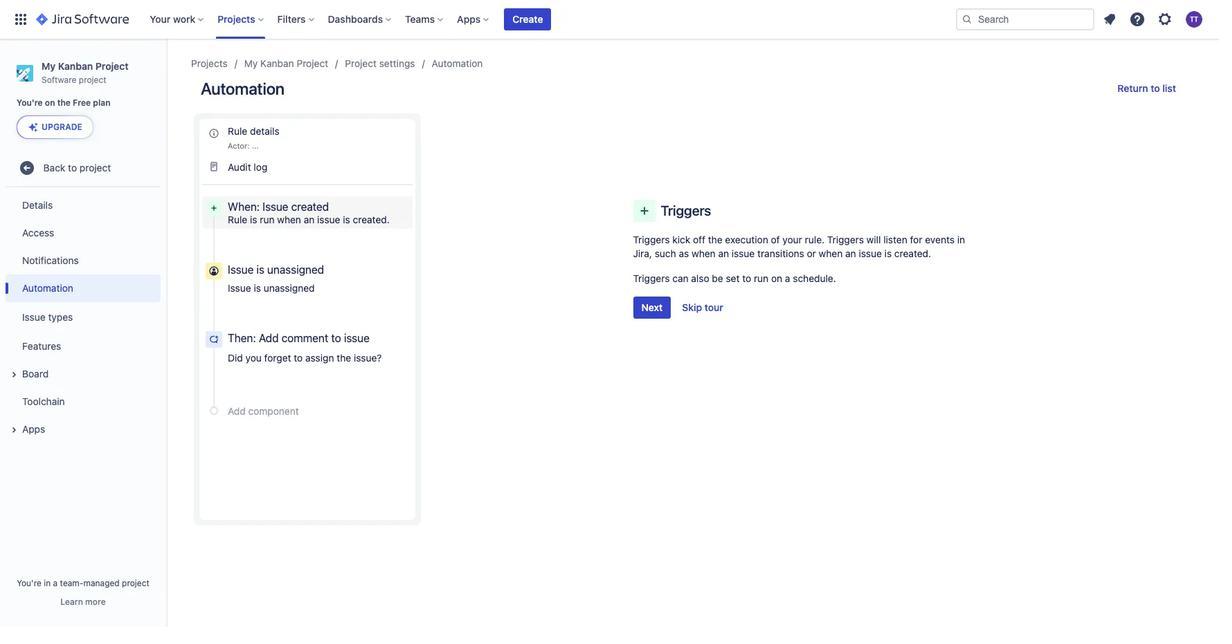 Task type: vqa. For each thing, say whether or not it's contained in the screenshot.
comment
yes



Task type: locate. For each thing, give the bounding box(es) containing it.
2 horizontal spatial the
[[708, 234, 722, 246]]

my for my kanban project software project
[[42, 60, 56, 72]]

automation link down apps popup button
[[432, 55, 483, 72]]

0 vertical spatial unassigned
[[267, 264, 324, 276]]

kanban inside my kanban project link
[[260, 57, 294, 69]]

2 vertical spatial the
[[337, 352, 351, 364]]

1 horizontal spatial a
[[785, 273, 790, 285]]

triggers for triggers kick off the execution of your rule. triggers will listen for events in jira, such as when an issue transitions or when an issue is created.
[[633, 234, 670, 246]]

0 horizontal spatial run
[[260, 214, 275, 226]]

to right set
[[742, 273, 751, 285]]

0 horizontal spatial project
[[95, 60, 128, 72]]

an up the be
[[718, 248, 729, 260]]

rule up actor:
[[228, 125, 247, 137]]

0 horizontal spatial in
[[44, 579, 51, 589]]

in left 'team-'
[[44, 579, 51, 589]]

for
[[910, 234, 922, 246]]

skip
[[682, 302, 702, 314]]

automation down projects 'link'
[[201, 79, 285, 98]]

a down transitions
[[785, 273, 790, 285]]

project right managed
[[122, 579, 149, 589]]

kanban inside my kanban project software project
[[58, 60, 93, 72]]

next
[[641, 302, 663, 314]]

when down created
[[277, 214, 301, 226]]

1 horizontal spatial created.
[[894, 248, 931, 260]]

2 rule from the top
[[228, 214, 247, 226]]

0 vertical spatial on
[[45, 98, 55, 108]]

project
[[79, 75, 106, 85], [80, 162, 111, 174], [122, 579, 149, 589]]

run right set
[[754, 273, 769, 285]]

triggers kick off the execution of your rule. triggers will listen for events in jira, such as when an issue transitions or when an issue is created.
[[633, 234, 965, 260]]

unassigned up the then: add comment to issue
[[264, 282, 315, 294]]

transitions
[[757, 248, 804, 260]]

1 vertical spatial projects
[[191, 57, 228, 69]]

2 horizontal spatial project
[[345, 57, 377, 69]]

0 horizontal spatial created.
[[353, 214, 390, 226]]

a
[[785, 273, 790, 285], [53, 579, 58, 589]]

0 horizontal spatial kanban
[[58, 60, 93, 72]]

the left the free
[[57, 98, 71, 108]]

in right events
[[957, 234, 965, 246]]

notifications link
[[6, 247, 161, 275]]

0 vertical spatial automation link
[[432, 55, 483, 72]]

0 vertical spatial rule
[[228, 125, 247, 137]]

automation inside automation link
[[22, 282, 73, 294]]

project settings
[[345, 57, 415, 69]]

1 horizontal spatial in
[[957, 234, 965, 246]]

1 horizontal spatial automation link
[[432, 55, 483, 72]]

a left 'team-'
[[53, 579, 58, 589]]

when:
[[228, 201, 260, 213]]

free
[[73, 98, 91, 108]]

issue up the then:
[[228, 282, 251, 294]]

you're left 'team-'
[[17, 579, 41, 589]]

1 vertical spatial automation link
[[6, 275, 161, 303]]

1 horizontal spatial on
[[771, 273, 782, 285]]

1 horizontal spatial project
[[297, 57, 328, 69]]

1 vertical spatial you're
[[17, 579, 41, 589]]

an down created
[[304, 214, 315, 226]]

0 horizontal spatial my
[[42, 60, 56, 72]]

plan
[[93, 98, 110, 108]]

an
[[304, 214, 315, 226], [718, 248, 729, 260], [845, 248, 856, 260]]

features link
[[6, 333, 161, 361]]

1 vertical spatial automation
[[201, 79, 285, 98]]

apps inside button
[[22, 424, 45, 435]]

toolchain
[[22, 396, 65, 408]]

project left settings
[[345, 57, 377, 69]]

2 horizontal spatial automation
[[432, 57, 483, 69]]

automation link up types
[[6, 275, 161, 303]]

when: issue created rule is run when an issue is created.
[[228, 201, 390, 226]]

sidebar navigation image
[[151, 55, 181, 83]]

automation link for project settings
[[432, 55, 483, 72]]

search image
[[962, 14, 973, 25]]

in
[[957, 234, 965, 246], [44, 579, 51, 589]]

my kanban project
[[244, 57, 328, 69]]

unassigned down when: issue created rule is run when an issue is created.
[[267, 264, 324, 276]]

Search field
[[956, 8, 1094, 30]]

2 you're from the top
[[17, 579, 41, 589]]

dashboards button
[[324, 8, 397, 30]]

1 rule from the top
[[228, 125, 247, 137]]

triggers up jira,
[[633, 234, 670, 246]]

my right projects 'link'
[[244, 57, 258, 69]]

kanban for my kanban project software project
[[58, 60, 93, 72]]

my
[[244, 57, 258, 69], [42, 60, 56, 72]]

1 horizontal spatial my
[[244, 57, 258, 69]]

be
[[712, 273, 723, 285]]

teams
[[405, 13, 435, 25]]

kanban
[[260, 57, 294, 69], [58, 60, 93, 72]]

2 vertical spatial automation
[[22, 282, 73, 294]]

unassigned
[[267, 264, 324, 276], [264, 282, 315, 294]]

0 horizontal spatial automation
[[22, 282, 73, 294]]

jira software image
[[36, 11, 129, 28], [36, 11, 129, 28]]

events
[[925, 234, 955, 246]]

triggers
[[661, 203, 711, 219], [633, 234, 670, 246], [827, 234, 864, 246], [633, 273, 670, 285]]

1 horizontal spatial the
[[337, 352, 351, 364]]

0 horizontal spatial when
[[277, 214, 301, 226]]

0 vertical spatial created.
[[353, 214, 390, 226]]

1 vertical spatial apps
[[22, 424, 45, 435]]

board button
[[6, 361, 161, 388]]

the left issue?
[[337, 352, 351, 364]]

comment
[[282, 332, 328, 345]]

automation down apps popup button
[[432, 57, 483, 69]]

0 vertical spatial you're
[[17, 98, 43, 108]]

issue types
[[22, 311, 73, 323]]

you're in a team-managed project
[[17, 579, 149, 589]]

audit
[[228, 161, 251, 173]]

details
[[250, 125, 279, 137]]

dashboards
[[328, 13, 383, 25]]

issue up issue?
[[344, 332, 370, 345]]

0 vertical spatial apps
[[457, 13, 481, 25]]

0 horizontal spatial on
[[45, 98, 55, 108]]

1 vertical spatial rule
[[228, 214, 247, 226]]

1 horizontal spatial apps
[[457, 13, 481, 25]]

issue right "when:"
[[262, 201, 288, 213]]

banner
[[0, 0, 1219, 39]]

triggers up kick
[[661, 203, 711, 219]]

on down the software at the top left of the page
[[45, 98, 55, 108]]

0 vertical spatial a
[[785, 273, 790, 285]]

project up plan
[[79, 75, 106, 85]]

in inside triggers kick off the execution of your rule. triggers will listen for events in jira, such as when an issue transitions or when an issue is created.
[[957, 234, 965, 246]]

rule
[[228, 125, 247, 137], [228, 214, 247, 226]]

you're on the free plan
[[17, 98, 110, 108]]

kanban down filters
[[260, 57, 294, 69]]

apps right teams popup button in the top of the page
[[457, 13, 481, 25]]

projects right sidebar navigation image
[[191, 57, 228, 69]]

0 vertical spatial automation
[[432, 57, 483, 69]]

project down filters popup button
[[297, 57, 328, 69]]

an right or
[[845, 248, 856, 260]]

the right off
[[708, 234, 722, 246]]

project for my kanban project software project
[[95, 60, 128, 72]]

project up details link
[[80, 162, 111, 174]]

triggers image
[[636, 203, 652, 219]]

rule.
[[805, 234, 825, 246]]

issue down created
[[317, 214, 340, 226]]

kanban up the software at the top left of the page
[[58, 60, 93, 72]]

my kanban project link
[[244, 55, 328, 72]]

projects right work on the left top of page
[[218, 13, 255, 25]]

project settings link
[[345, 55, 415, 72]]

on
[[45, 98, 55, 108], [771, 273, 782, 285]]

0 vertical spatial in
[[957, 234, 965, 246]]

is inside triggers kick off the execution of your rule. triggers will listen for events in jira, such as when an issue transitions or when an issue is created.
[[884, 248, 892, 260]]

upgrade
[[42, 122, 82, 132]]

project inside "link"
[[345, 57, 377, 69]]

created.
[[353, 214, 390, 226], [894, 248, 931, 260]]

upgrade button
[[17, 116, 93, 139]]

0 vertical spatial the
[[57, 98, 71, 108]]

issue left types
[[22, 311, 45, 323]]

notifications image
[[1101, 11, 1118, 28]]

1 vertical spatial a
[[53, 579, 58, 589]]

my inside my kanban project software project
[[42, 60, 56, 72]]

did you forget to assign the issue?
[[228, 352, 382, 364]]

run
[[260, 214, 275, 226], [754, 273, 769, 285]]

1 horizontal spatial kanban
[[260, 57, 294, 69]]

details link
[[6, 192, 161, 220]]

create button
[[504, 8, 551, 30]]

issue is unassigned issue is unassigned
[[228, 264, 324, 294]]

group
[[6, 188, 161, 448]]

0 vertical spatial run
[[260, 214, 275, 226]]

set
[[726, 273, 740, 285]]

when right or
[[819, 248, 843, 260]]

1 vertical spatial on
[[771, 273, 782, 285]]

issue inside when: issue created rule is run when an issue is created.
[[262, 201, 288, 213]]

triggers down jira,
[[633, 273, 670, 285]]

1 you're from the top
[[17, 98, 43, 108]]

rule down "when:"
[[228, 214, 247, 226]]

then:
[[228, 332, 256, 345]]

2 horizontal spatial an
[[845, 248, 856, 260]]

work
[[173, 13, 195, 25]]

issue types link
[[6, 303, 161, 333]]

my for my kanban project
[[244, 57, 258, 69]]

to inside button
[[1151, 82, 1160, 94]]

0 horizontal spatial a
[[53, 579, 58, 589]]

automation
[[432, 57, 483, 69], [201, 79, 285, 98], [22, 282, 73, 294]]

help image
[[1129, 11, 1146, 28]]

0 horizontal spatial an
[[304, 214, 315, 226]]

1 vertical spatial the
[[708, 234, 722, 246]]

1 horizontal spatial an
[[718, 248, 729, 260]]

0 horizontal spatial apps
[[22, 424, 45, 435]]

you're up upgrade button
[[17, 98, 43, 108]]

0 horizontal spatial the
[[57, 98, 71, 108]]

my up the software at the top left of the page
[[42, 60, 56, 72]]

0 vertical spatial projects
[[218, 13, 255, 25]]

projects inside projects 'dropdown button'
[[218, 13, 255, 25]]

return to list button
[[1109, 78, 1184, 100]]

board
[[22, 368, 49, 380]]

0 horizontal spatial automation link
[[6, 275, 161, 303]]

run down log
[[260, 214, 275, 226]]

settings image
[[1157, 11, 1173, 28]]

skip tour button
[[674, 297, 732, 319]]

apps down toolchain
[[22, 424, 45, 435]]

filters button
[[273, 8, 320, 30]]

to left 'list'
[[1151, 82, 1160, 94]]

on down transitions
[[771, 273, 782, 285]]

issue inside when: issue created rule is run when an issue is created.
[[317, 214, 340, 226]]

project inside my kanban project software project
[[95, 60, 128, 72]]

0 vertical spatial project
[[79, 75, 106, 85]]

1 vertical spatial created.
[[894, 248, 931, 260]]

project up plan
[[95, 60, 128, 72]]

is
[[250, 214, 257, 226], [343, 214, 350, 226], [884, 248, 892, 260], [256, 264, 264, 276], [254, 282, 261, 294]]

automation down notifications
[[22, 282, 73, 294]]

1 vertical spatial run
[[754, 273, 769, 285]]

return
[[1118, 82, 1148, 94]]

learn more
[[60, 597, 106, 608]]

kick
[[672, 234, 690, 246]]

projects for projects 'dropdown button'
[[218, 13, 255, 25]]

when down off
[[692, 248, 716, 260]]



Task type: describe. For each thing, give the bounding box(es) containing it.
forget
[[264, 352, 291, 364]]

issue down "when:"
[[228, 264, 254, 276]]

1 horizontal spatial run
[[754, 273, 769, 285]]

back to project
[[43, 162, 111, 174]]

return to list
[[1118, 82, 1176, 94]]

appswitcher icon image
[[12, 11, 29, 28]]

settings
[[379, 57, 415, 69]]

assign
[[305, 352, 334, 364]]

project inside my kanban project software project
[[79, 75, 106, 85]]

then: add comment to issue
[[228, 332, 370, 345]]

rule inside when: issue created rule is run when an issue is created.
[[228, 214, 247, 226]]

team-
[[60, 579, 83, 589]]

the inside triggers kick off the execution of your rule. triggers will listen for events in jira, such as when an issue transitions or when an issue is created.
[[708, 234, 722, 246]]

apps button
[[6, 416, 161, 444]]

issue inside group
[[22, 311, 45, 323]]

expand image
[[6, 422, 22, 439]]

automation for project settings
[[432, 57, 483, 69]]

your work button
[[146, 8, 209, 30]]

apps inside popup button
[[457, 13, 481, 25]]

primary element
[[8, 0, 956, 39]]

add
[[259, 332, 279, 345]]

your
[[782, 234, 802, 246]]

audit log
[[228, 161, 267, 173]]

create
[[513, 13, 543, 25]]

projects button
[[213, 8, 269, 30]]

teams button
[[401, 8, 449, 30]]

schedule.
[[793, 273, 836, 285]]

created. inside triggers kick off the execution of your rule. triggers will listen for events in jira, such as when an issue transitions or when an issue is created.
[[894, 248, 931, 260]]

tour
[[705, 302, 723, 314]]

rule inside rule details actor: ...
[[228, 125, 247, 137]]

to up assign
[[331, 332, 341, 345]]

access link
[[6, 220, 161, 247]]

back to project link
[[6, 155, 161, 182]]

of
[[771, 234, 780, 246]]

group containing details
[[6, 188, 161, 448]]

your profile and settings image
[[1186, 11, 1202, 28]]

learn more button
[[60, 597, 106, 608]]

kanban for my kanban project
[[260, 57, 294, 69]]

my kanban project software project
[[42, 60, 128, 85]]

you're for you're in a team-managed project
[[17, 579, 41, 589]]

details
[[22, 199, 53, 211]]

actor:
[[228, 141, 250, 150]]

skip tour
[[682, 302, 723, 314]]

expand image
[[6, 367, 22, 384]]

projects link
[[191, 55, 228, 72]]

triggers can also be set to run on a schedule.
[[633, 273, 836, 285]]

1 horizontal spatial automation
[[201, 79, 285, 98]]

you're for you're on the free plan
[[17, 98, 43, 108]]

run inside when: issue created rule is run when an issue is created.
[[260, 214, 275, 226]]

list
[[1163, 82, 1176, 94]]

1 horizontal spatial when
[[692, 248, 716, 260]]

such
[[655, 248, 676, 260]]

issue down will
[[859, 248, 882, 260]]

issue down 'execution'
[[732, 248, 755, 260]]

2 vertical spatial project
[[122, 579, 149, 589]]

execution
[[725, 234, 768, 246]]

triggers for triggers can also be set to run on a schedule.
[[633, 273, 670, 285]]

software
[[42, 75, 76, 85]]

features
[[22, 340, 61, 352]]

you
[[245, 352, 262, 364]]

listen
[[883, 234, 907, 246]]

to right back
[[68, 162, 77, 174]]

apps button
[[453, 8, 495, 30]]

to down the then: add comment to issue
[[294, 352, 303, 364]]

1 vertical spatial in
[[44, 579, 51, 589]]

did
[[228, 352, 243, 364]]

triggers for triggers
[[661, 203, 711, 219]]

will
[[866, 234, 881, 246]]

an inside when: issue created rule is run when an issue is created.
[[304, 214, 315, 226]]

next button
[[633, 297, 671, 319]]

banner containing your work
[[0, 0, 1219, 39]]

automation link for notifications
[[6, 275, 161, 303]]

audit log button
[[202, 155, 413, 179]]

when inside when: issue created rule is run when an issue is created.
[[277, 214, 301, 226]]

notifications
[[22, 255, 79, 266]]

projects for projects 'link'
[[191, 57, 228, 69]]

or
[[807, 248, 816, 260]]

as
[[679, 248, 689, 260]]

types
[[48, 311, 73, 323]]

project for my kanban project
[[297, 57, 328, 69]]

back
[[43, 162, 65, 174]]

off
[[693, 234, 705, 246]]

...
[[252, 141, 259, 150]]

also
[[691, 273, 709, 285]]

your work
[[150, 13, 195, 25]]

1 vertical spatial unassigned
[[264, 282, 315, 294]]

2 horizontal spatial when
[[819, 248, 843, 260]]

jira,
[[633, 248, 652, 260]]

access
[[22, 227, 54, 239]]

more
[[85, 597, 106, 608]]

1 vertical spatial project
[[80, 162, 111, 174]]

managed
[[83, 579, 120, 589]]

triggers left will
[[827, 234, 864, 246]]

rule details actor: ...
[[228, 125, 279, 150]]

can
[[672, 273, 689, 285]]

learn
[[60, 597, 83, 608]]

created
[[291, 201, 329, 213]]

log
[[254, 161, 267, 173]]

created. inside when: issue created rule is run when an issue is created.
[[353, 214, 390, 226]]

automation for notifications
[[22, 282, 73, 294]]

your
[[150, 13, 171, 25]]

toolchain link
[[6, 388, 161, 416]]

issue?
[[354, 352, 382, 364]]



